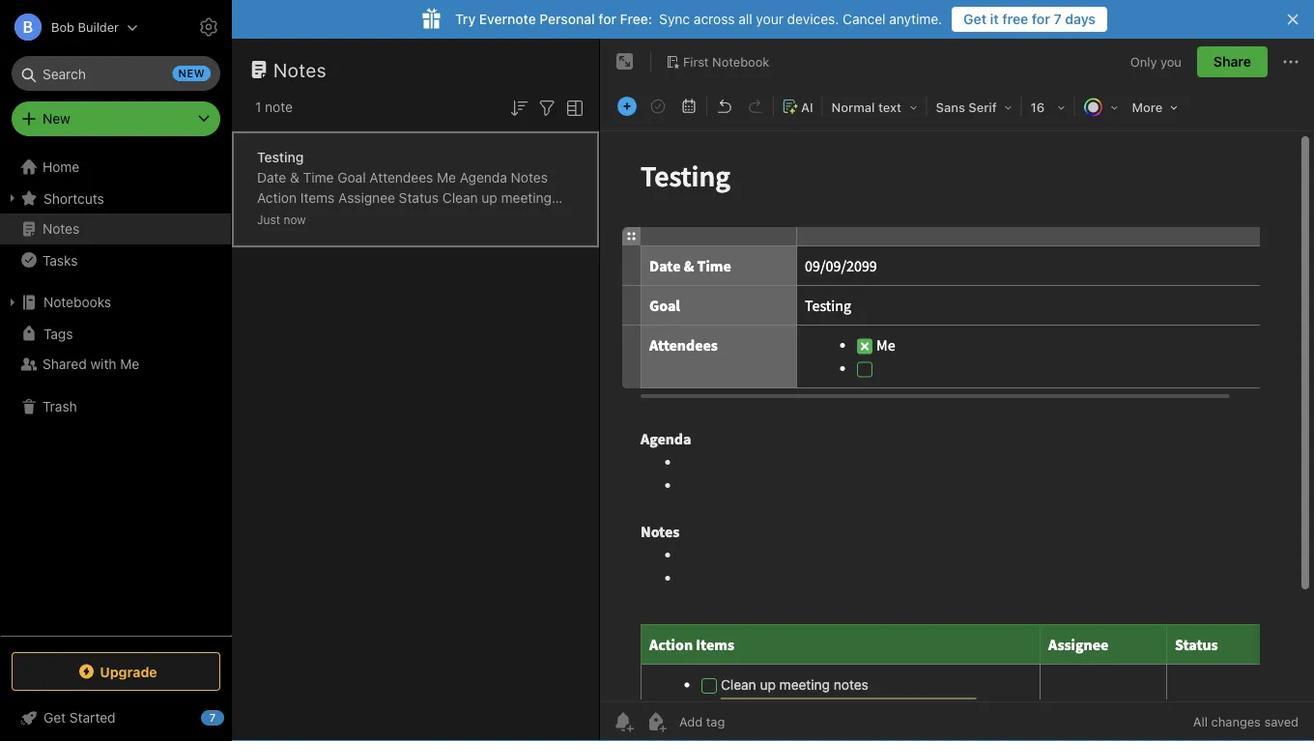 Task type: vqa. For each thing, say whether or not it's contained in the screenshot.
the topmost Connected
no



Task type: describe. For each thing, give the bounding box(es) containing it.
expand notebooks image
[[5, 295, 20, 310]]

more actions image
[[1280, 50, 1303, 73]]

saved
[[1265, 715, 1299, 729]]

action
[[475, 210, 513, 226]]

notes inside date & time goal attendees me agenda notes action items assignee status clean up meeting notes send out meeting notes and action items
[[511, 170, 548, 186]]

7 inside button
[[1054, 11, 1062, 27]]

testing
[[257, 149, 304, 165]]

share button
[[1198, 46, 1268, 77]]

upgrade button
[[12, 652, 220, 691]]

bob builder
[[51, 20, 119, 34]]

try
[[455, 11, 476, 27]]

Add filters field
[[536, 95, 559, 120]]

shared
[[43, 356, 87, 372]]

all changes saved
[[1194, 715, 1299, 729]]

builder
[[78, 20, 119, 34]]

personal
[[540, 11, 595, 27]]

Font size field
[[1024, 93, 1073, 121]]

More actions field
[[1280, 46, 1303, 77]]

share
[[1214, 54, 1252, 70]]

clean
[[443, 190, 478, 206]]

View options field
[[559, 95, 587, 120]]

shared with me
[[43, 356, 139, 372]]

tags
[[43, 326, 73, 341]]

and
[[448, 210, 471, 226]]

date
[[257, 170, 286, 186]]

home link
[[0, 152, 232, 183]]

note
[[265, 99, 293, 115]]

try evernote personal for free: sync across all your devices. cancel anytime.
[[455, 11, 943, 27]]

notebook
[[713, 54, 770, 69]]

bob
[[51, 20, 74, 34]]

free:
[[620, 11, 653, 27]]

now
[[284, 213, 306, 227]]

Account field
[[0, 8, 138, 46]]

0 vertical spatial notes
[[274, 58, 327, 81]]

tree containing home
[[0, 152, 232, 635]]

goal
[[338, 170, 366, 186]]

Note Editor text field
[[600, 131, 1315, 702]]

sans serif
[[936, 100, 997, 115]]

anytime.
[[890, 11, 943, 27]]

upgrade
[[100, 664, 157, 680]]

add tag image
[[645, 710, 668, 734]]

note window element
[[600, 39, 1315, 741]]

trash link
[[0, 391, 231, 422]]

ai
[[801, 100, 814, 115]]

all
[[1194, 715, 1208, 729]]

shortcuts button
[[0, 183, 231, 214]]

new
[[43, 111, 70, 127]]

first notebook button
[[659, 48, 777, 75]]

started
[[69, 710, 116, 726]]

evernote
[[479, 11, 536, 27]]

only
[[1131, 54, 1158, 69]]

calendar event image
[[676, 93, 703, 120]]

notes link
[[0, 214, 231, 245]]

&
[[290, 170, 300, 186]]

tags button
[[0, 318, 231, 349]]

only you
[[1131, 54, 1182, 69]]

for for free:
[[599, 11, 617, 27]]

Sort options field
[[507, 95, 531, 120]]

home
[[43, 159, 80, 175]]



Task type: locate. For each thing, give the bounding box(es) containing it.
sans
[[936, 100, 966, 115]]

notebooks
[[43, 294, 111, 310]]

16
[[1031, 100, 1045, 115]]

Add tag field
[[678, 714, 823, 730]]

meeting
[[501, 190, 552, 206], [355, 210, 406, 226]]

cancel
[[843, 11, 886, 27]]

undo image
[[711, 93, 739, 120]]

get left it
[[964, 11, 987, 27]]

me inside date & time goal attendees me agenda notes action items assignee status clean up meeting notes send out meeting notes and action items
[[437, 170, 456, 186]]

attendees
[[370, 170, 433, 186]]

add a reminder image
[[612, 710, 635, 734]]

days
[[1066, 11, 1096, 27]]

normal text
[[832, 100, 902, 115]]

with
[[90, 356, 116, 372]]

all
[[739, 11, 753, 27]]

new search field
[[25, 56, 211, 91]]

you
[[1161, 54, 1182, 69]]

time
[[303, 170, 334, 186]]

1
[[255, 99, 261, 115]]

action
[[257, 190, 297, 206]]

just
[[257, 213, 280, 227]]

2 notes from the left
[[410, 210, 444, 226]]

get inside help and learning task checklist field
[[43, 710, 66, 726]]

send
[[296, 210, 328, 226]]

new button
[[12, 101, 220, 136]]

1 horizontal spatial notes
[[274, 58, 327, 81]]

0 vertical spatial get
[[964, 11, 987, 27]]

shared with me link
[[0, 349, 231, 380]]

1 vertical spatial get
[[43, 710, 66, 726]]

for left free:
[[599, 11, 617, 27]]

out
[[331, 210, 352, 226]]

2 for from the left
[[1032, 11, 1051, 27]]

1 horizontal spatial for
[[1032, 11, 1051, 27]]

up
[[482, 190, 498, 206]]

changes
[[1212, 715, 1261, 729]]

0 horizontal spatial notes
[[43, 221, 79, 237]]

7
[[1054, 11, 1062, 27], [210, 712, 216, 725]]

1 vertical spatial me
[[120, 356, 139, 372]]

for
[[599, 11, 617, 27], [1032, 11, 1051, 27]]

1 vertical spatial meeting
[[355, 210, 406, 226]]

settings image
[[197, 15, 220, 39]]

7 inside help and learning task checklist field
[[210, 712, 216, 725]]

first
[[683, 54, 709, 69]]

1 horizontal spatial meeting
[[501, 190, 552, 206]]

tree
[[0, 152, 232, 635]]

for right free
[[1032, 11, 1051, 27]]

7 left the click to collapse icon
[[210, 712, 216, 725]]

1 for from the left
[[599, 11, 617, 27]]

items
[[300, 190, 335, 206]]

notebooks link
[[0, 287, 231, 318]]

1 horizontal spatial me
[[437, 170, 456, 186]]

expand note image
[[614, 50, 637, 73]]

notes down action at the top of the page
[[257, 210, 292, 226]]

1 horizontal spatial get
[[964, 11, 987, 27]]

2 horizontal spatial notes
[[511, 170, 548, 186]]

notes down status at left top
[[410, 210, 444, 226]]

click to collapse image
[[225, 706, 239, 729]]

notes up tasks
[[43, 221, 79, 237]]

notes inside notes link
[[43, 221, 79, 237]]

get it free for 7 days button
[[952, 7, 1108, 32]]

tasks
[[43, 252, 78, 268]]

1 notes from the left
[[257, 210, 292, 226]]

for for 7
[[1032, 11, 1051, 27]]

0 vertical spatial meeting
[[501, 190, 552, 206]]

notes up note
[[274, 58, 327, 81]]

0 horizontal spatial me
[[120, 356, 139, 372]]

Heading level field
[[825, 93, 925, 121]]

me inside shared with me link
[[120, 356, 139, 372]]

me right 'with' at the left
[[120, 356, 139, 372]]

0 vertical spatial me
[[437, 170, 456, 186]]

More field
[[1126, 93, 1185, 121]]

Font color field
[[1077, 93, 1126, 121]]

me up the clean
[[437, 170, 456, 186]]

notes up items
[[511, 170, 548, 186]]

serif
[[969, 100, 997, 115]]

for inside "get it free for 7 days" button
[[1032, 11, 1051, 27]]

shortcuts
[[43, 190, 104, 206]]

status
[[399, 190, 439, 206]]

get
[[964, 11, 987, 27], [43, 710, 66, 726]]

meeting up items
[[501, 190, 552, 206]]

get for get started
[[43, 710, 66, 726]]

items
[[517, 210, 551, 226]]

1 vertical spatial notes
[[511, 170, 548, 186]]

0 vertical spatial 7
[[1054, 11, 1062, 27]]

it
[[990, 11, 999, 27]]

get inside button
[[964, 11, 987, 27]]

Font family field
[[930, 93, 1019, 121]]

1 vertical spatial 7
[[210, 712, 216, 725]]

new
[[178, 67, 205, 80]]

ai button
[[776, 93, 820, 121]]

devices.
[[788, 11, 839, 27]]

meeting down assignee
[[355, 210, 406, 226]]

1 horizontal spatial 7
[[1054, 11, 1062, 27]]

notes
[[257, 210, 292, 226], [410, 210, 444, 226]]

first notebook
[[683, 54, 770, 69]]

0 horizontal spatial notes
[[257, 210, 292, 226]]

1 note
[[255, 99, 293, 115]]

0 horizontal spatial meeting
[[355, 210, 406, 226]]

0 horizontal spatial get
[[43, 710, 66, 726]]

just now
[[257, 213, 306, 227]]

get it free for 7 days
[[964, 11, 1096, 27]]

sync
[[659, 11, 690, 27]]

notes
[[274, 58, 327, 81], [511, 170, 548, 186], [43, 221, 79, 237]]

agenda
[[460, 170, 507, 186]]

get started
[[43, 710, 116, 726]]

get left started
[[43, 710, 66, 726]]

2 vertical spatial notes
[[43, 221, 79, 237]]

normal
[[832, 100, 875, 115]]

date & time goal attendees me agenda notes action items assignee status clean up meeting notes send out meeting notes and action items
[[257, 170, 552, 226]]

0 horizontal spatial for
[[599, 11, 617, 27]]

assignee
[[338, 190, 395, 206]]

me
[[437, 170, 456, 186], [120, 356, 139, 372]]

tasks button
[[0, 245, 231, 275]]

more
[[1133, 100, 1163, 115]]

7 left days
[[1054, 11, 1062, 27]]

add filters image
[[536, 96, 559, 120]]

trash
[[43, 399, 77, 415]]

Help and Learning task checklist field
[[0, 703, 232, 734]]

across
[[694, 11, 735, 27]]

text
[[879, 100, 902, 115]]

get for get it free for 7 days
[[964, 11, 987, 27]]

free
[[1003, 11, 1029, 27]]

your
[[756, 11, 784, 27]]

1 horizontal spatial notes
[[410, 210, 444, 226]]

Insert field
[[613, 93, 642, 120]]

0 horizontal spatial 7
[[210, 712, 216, 725]]

Search text field
[[25, 56, 207, 91]]



